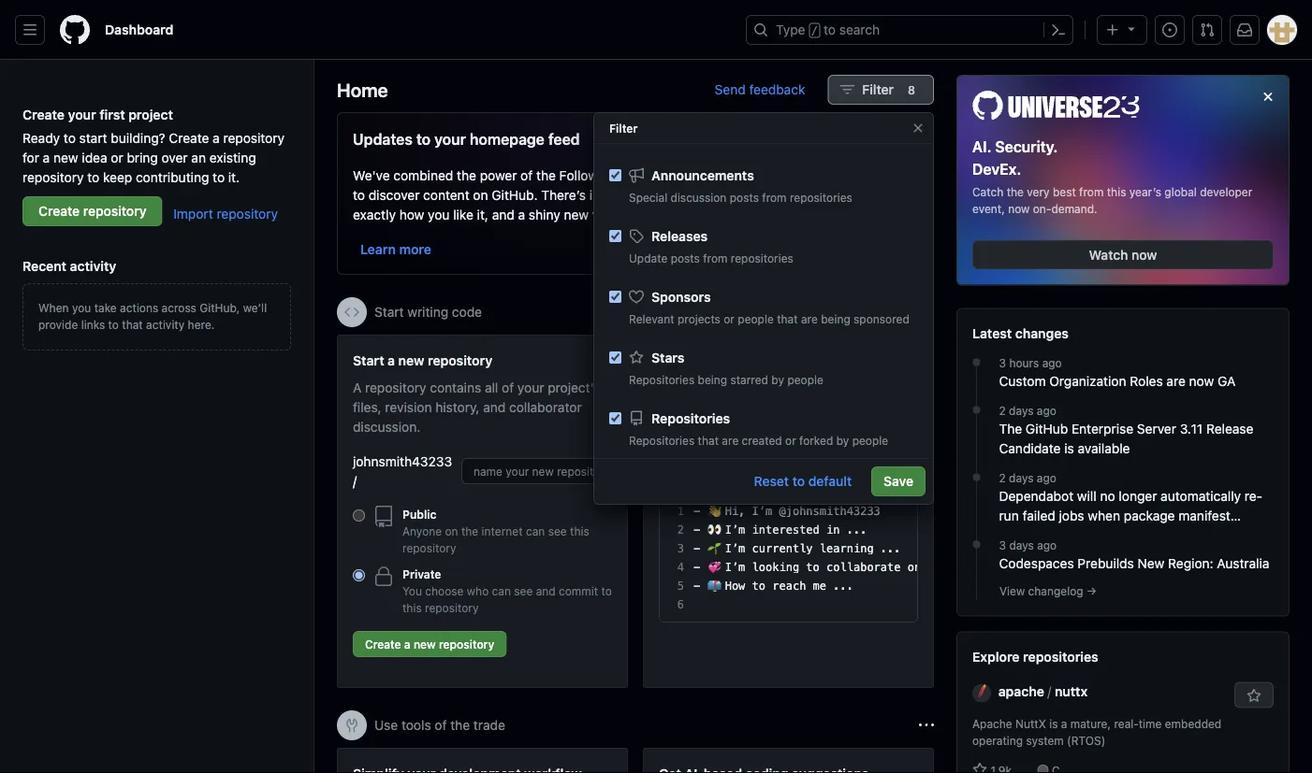 Task type: describe. For each thing, give the bounding box(es) containing it.
the inside share information about yourself by creating a profile readme, which appears at the top of your profile page.
[[674, 419, 694, 435]]

of right the tools on the left of the page
[[435, 718, 447, 734]]

to right how
[[752, 580, 766, 593]]

notifications image
[[1237, 22, 1252, 37]]

@apache profile image
[[972, 684, 991, 703]]

over
[[162, 150, 188, 165]]

the inside public anyone on the internet can see this repository
[[461, 525, 478, 538]]

latest changes
[[972, 326, 1069, 342]]

type
[[776, 22, 805, 37]]

can inside private you choose who can see and commit to this repository
[[492, 585, 511, 598]]

of inside share information about yourself by creating a profile readme, which appears at the top of your profile page.
[[721, 419, 733, 435]]

days for codespaces
[[1009, 540, 1034, 553]]

x image
[[903, 131, 918, 146]]

ago for the
[[1037, 405, 1056, 418]]

none submit inside introduce yourself with a profile readme element
[[842, 460, 902, 487]]

0 horizontal spatial from
[[703, 252, 728, 265]]

on inside 1 - 👋 hi, i'm @johnsmith43233 2 - 👀 i'm interested in ... 3 - 🌱 i'm currently learning ... 4 - 💞️ i'm looking to collaborate on ... 5 - 📫 how to reach me ... 6
[[908, 561, 921, 575]]

repository down it.
[[217, 206, 278, 221]]

1 vertical spatial repositories
[[651, 411, 730, 426]]

top
[[697, 419, 717, 435]]

i'm right 🌱
[[725, 543, 745, 556]]

hi,
[[725, 505, 745, 518]]

3 for custom organization roles are now ga
[[999, 357, 1006, 370]]

0 horizontal spatial star image
[[629, 350, 644, 365]]

now inside ai. security. devex. catch the very best from this year's global developer event, now on-demand.
[[1008, 203, 1030, 216]]

filtering
[[649, 187, 695, 203]]

learn more
[[360, 241, 431, 257]]

special discussion posts from repositories
[[629, 191, 852, 204]]

👋
[[707, 505, 718, 518]]

your inside create your first project ready to start building? create a repository for a new idea or bring over an existing repository to keep contributing to it.
[[68, 107, 96, 122]]

heart image
[[629, 290, 644, 305]]

0 vertical spatial are
[[801, 313, 818, 326]]

repository inside a repository contains all of your project's files, revision history, and collaborator discussion.
[[365, 380, 426, 395]]

power
[[480, 168, 517, 183]]

repo image
[[629, 411, 644, 426]]

1 vertical spatial repositories
[[731, 252, 793, 265]]

existing
[[209, 150, 256, 165]]

this inside ai. security. devex. catch the very best from this year's global developer event, now on-demand.
[[1107, 186, 1126, 199]]

actions
[[120, 301, 158, 314]]

a
[[353, 380, 362, 395]]

3 inside 1 - 👋 hi, i'm @johnsmith43233 2 - 👀 i'm interested in ... 3 - 🌱 i'm currently learning ... 4 - 💞️ i'm looking to collaborate on ... 5 - 📫 how to reach me ... 6
[[677, 543, 684, 556]]

1 vertical spatial or
[[724, 313, 735, 326]]

readme,
[[764, 400, 821, 415]]

exactly
[[353, 207, 396, 222]]

who
[[467, 585, 489, 598]]

and inside private you choose who can see and commit to this repository
[[536, 585, 556, 598]]

repository inside button
[[439, 638, 494, 651]]

/ for johnsmith43233 / readme .md
[[771, 467, 778, 480]]

to left it.
[[213, 169, 225, 185]]

universe23 image
[[972, 91, 1140, 120]]

close menu image
[[911, 121, 926, 136]]

1 vertical spatial being
[[698, 373, 727, 386]]

the up content
[[457, 168, 476, 183]]

how
[[399, 207, 424, 222]]

design.
[[630, 207, 674, 222]]

a up revision
[[388, 353, 395, 368]]

1 horizontal spatial from
[[762, 191, 787, 204]]

across
[[162, 301, 196, 314]]

dot fill image for dependabot will no longer automatically re- run failed jobs when package manifest changes
[[969, 470, 984, 485]]

/ for johnsmith43233 /
[[353, 474, 357, 489]]

contributing
[[136, 169, 209, 185]]

and inside we've combined the power of the following feed with the for you feed so there's one place to discover content on github. there's improved filtering so you can customize your feed exactly how you like it, and a shiny new visual design. ✨
[[492, 207, 514, 222]]

writing
[[407, 305, 448, 320]]

to left search
[[824, 22, 836, 37]]

to down idea
[[87, 169, 99, 185]]

interested
[[752, 524, 820, 537]]

recent
[[22, 258, 67, 274]]

a inside share information about yourself by creating a profile readme, which appears at the top of your profile page.
[[712, 400, 719, 415]]

3 days ago codespaces prebuilds new region: australia
[[999, 540, 1269, 572]]

repo image
[[372, 506, 395, 529]]

custom organization roles are now ga link
[[999, 372, 1274, 392]]

(rtos)
[[1067, 735, 1105, 748]]

days for dependabot
[[1009, 472, 1034, 485]]

star this repository image
[[1247, 689, 1262, 704]]

a right the for
[[43, 150, 50, 165]]

1 vertical spatial posts
[[671, 252, 700, 265]]

start for start a new repository
[[353, 353, 384, 368]]

created
[[742, 434, 782, 447]]

explore repositories navigation
[[956, 632, 1290, 774]]

... up learning
[[847, 524, 867, 537]]

to left start
[[64, 130, 76, 146]]

australia
[[1217, 556, 1269, 572]]

that inside when you take actions across github, we'll provide links to that activity here.
[[122, 318, 143, 331]]

codespaces
[[999, 556, 1074, 572]]

1
[[677, 505, 684, 518]]

the left trade
[[450, 718, 470, 734]]

create for create repository
[[38, 204, 80, 219]]

2 vertical spatial people
[[852, 434, 888, 447]]

lock image
[[372, 566, 395, 589]]

projects
[[677, 313, 720, 326]]

1 horizontal spatial now
[[1132, 247, 1157, 263]]

repositories for repositories
[[629, 434, 695, 447]]

to inside when you take actions across github, we'll provide links to that activity here.
[[108, 318, 119, 331]]

by inside share information about yourself by creating a profile readme, which appears at the top of your profile page.
[[860, 380, 874, 395]]

is inside '2 days ago the github enterprise server 3.11 release candidate is available'
[[1064, 441, 1074, 457]]

repository inside private you choose who can see and commit to this repository
[[425, 602, 479, 615]]

create for create your first project ready to start building? create a repository for a new idea or bring over an existing repository to keep contributing to it.
[[22, 107, 65, 122]]

when you take actions across github, we'll provide links to that activity here.
[[38, 301, 267, 331]]

hours
[[1009, 357, 1039, 370]]

sponsors
[[651, 289, 711, 305]]

github.
[[492, 187, 538, 203]]

demand.
[[1051, 203, 1097, 216]]

reach
[[772, 580, 806, 593]]

catch
[[972, 186, 1003, 199]]

a repository contains all of your project's files, revision history, and collaborator discussion.
[[353, 380, 601, 435]]

see inside private you choose who can see and commit to this repository
[[514, 585, 533, 598]]

apache
[[972, 718, 1012, 731]]

keep
[[103, 169, 132, 185]]

update posts from repositories
[[629, 252, 793, 265]]

1 horizontal spatial people
[[787, 373, 823, 386]]

creating
[[659, 400, 708, 415]]

the github enterprise server 3.11 release candidate is available link
[[999, 420, 1274, 459]]

you down for
[[717, 187, 738, 203]]

0 horizontal spatial filter
[[609, 122, 638, 135]]

of inside a repository contains all of your project's files, revision history, and collaborator discussion.
[[502, 380, 514, 395]]

for
[[702, 168, 722, 183]]

to up combined
[[416, 131, 431, 148]]

dependabot
[[999, 489, 1074, 504]]

forked
[[799, 434, 833, 447]]

ready
[[22, 130, 60, 146]]

/ for type / to search
[[811, 24, 818, 37]]

tools
[[401, 718, 431, 734]]

take
[[94, 301, 117, 314]]

no
[[1100, 489, 1115, 504]]

1 horizontal spatial by
[[836, 434, 849, 447]]

2 - from the top
[[693, 524, 700, 537]]

/ for apache / nuttx
[[1048, 685, 1051, 700]]

a up existing
[[213, 130, 220, 146]]

start for start writing code
[[374, 305, 404, 320]]

0 vertical spatial repositories
[[790, 191, 852, 204]]

0 vertical spatial being
[[821, 313, 850, 326]]

year's
[[1129, 186, 1161, 199]]

code image
[[344, 305, 359, 320]]

new inside button
[[414, 638, 436, 651]]

like
[[453, 207, 473, 222]]

shiny
[[529, 207, 560, 222]]

johnsmith43233 for johnsmith43233 /
[[353, 454, 452, 469]]

home
[[337, 79, 388, 101]]

your inside a repository contains all of your project's files, revision history, and collaborator discussion.
[[517, 380, 544, 395]]

you down content
[[428, 207, 450, 222]]

commit
[[559, 585, 598, 598]]

use
[[374, 718, 398, 734]]

starred
[[730, 373, 768, 386]]

now inside "3 hours ago custom organization roles are now ga"
[[1189, 374, 1214, 389]]

i'm right hi,
[[752, 505, 772, 518]]

ago for dependabot
[[1037, 472, 1056, 485]]

your inside share information about yourself by creating a profile readme, which appears at the top of your profile page.
[[736, 419, 763, 435]]

updates to your homepage feed
[[353, 131, 580, 148]]

all
[[485, 380, 498, 395]]

an
[[191, 150, 206, 165]]

choose
[[425, 585, 464, 598]]

1 vertical spatial with
[[777, 353, 804, 368]]

2 horizontal spatial that
[[777, 313, 798, 326]]

repository up existing
[[223, 130, 285, 146]]

are inside "3 hours ago custom organization roles are now ga"
[[1166, 374, 1186, 389]]

place
[[870, 168, 903, 183]]

send feedback link
[[715, 80, 805, 100]]

here.
[[188, 318, 215, 331]]

feed down the place
[[863, 187, 890, 203]]

0 horizontal spatial yourself
[[723, 353, 774, 368]]

new inside we've combined the power of the following feed with the for you feed so there's one place to discover content on github. there's improved filtering so you can customize your feed exactly how you like it, and a shiny new visual design. ✨
[[564, 207, 589, 222]]

Repository name text field
[[461, 459, 612, 485]]

megaphone image
[[629, 168, 644, 183]]

idea
[[82, 150, 107, 165]]

to inside button
[[792, 474, 805, 489]]

0 horizontal spatial activity
[[70, 258, 116, 274]]

on inside public anyone on the internet can see this repository
[[445, 525, 458, 538]]

ga
[[1217, 374, 1236, 389]]

at
[[659, 419, 671, 435]]

real-
[[1114, 718, 1139, 731]]

save
[[884, 474, 913, 489]]

1 horizontal spatial that
[[698, 434, 719, 447]]

create repository link
[[22, 197, 162, 226]]

system
[[1026, 735, 1064, 748]]

why am i seeing this? image
[[919, 305, 934, 320]]

0 vertical spatial profile
[[819, 353, 859, 368]]

apache
[[998, 685, 1044, 700]]

... right me at bottom
[[833, 580, 853, 593]]

dot fill image for codespaces prebuilds new region: australia
[[969, 538, 984, 553]]

page.
[[809, 419, 842, 435]]

3.11
[[1180, 422, 1203, 437]]

import repository
[[173, 206, 278, 221]]

why am i seeing this? image
[[919, 719, 934, 734]]

ai.
[[972, 138, 992, 155]]

discussion.
[[353, 419, 420, 435]]

1 horizontal spatial filter
[[862, 82, 894, 97]]

your up combined
[[434, 131, 466, 148]]

in
[[826, 524, 840, 537]]

repository inside public anyone on the internet can see this repository
[[402, 542, 456, 555]]

... up collaborate at the bottom right of page
[[880, 543, 901, 556]]

can inside we've combined the power of the following feed with the for you feed so there's one place to discover content on github. there's improved filtering so you can customize your feed exactly how you like it, and a shiny new visual design. ✨
[[742, 187, 764, 203]]

ago for codespaces
[[1037, 540, 1057, 553]]

repository up 'contains'
[[428, 353, 493, 368]]

0 vertical spatial posts
[[730, 191, 759, 204]]



Task type: locate. For each thing, give the bounding box(es) containing it.
repositories down repo icon
[[629, 434, 695, 447]]

0 vertical spatial yourself
[[723, 353, 774, 368]]

files,
[[353, 400, 381, 415]]

repository down 'keep'
[[83, 204, 146, 219]]

... right collaborate at the bottom right of page
[[928, 561, 948, 575]]

jobs
[[1059, 509, 1084, 524]]

homepage image
[[60, 15, 90, 45]]

see inside public anyone on the internet can see this repository
[[548, 525, 567, 538]]

is down github at the bottom of the page
[[1064, 441, 1074, 457]]

first
[[99, 107, 125, 122]]

which
[[825, 400, 860, 415]]

1 vertical spatial readme
[[780, 467, 820, 480]]

1 - from the top
[[693, 505, 700, 518]]

profile down readme,
[[767, 419, 805, 435]]

start up a
[[353, 353, 384, 368]]

0 vertical spatial days
[[1009, 405, 1034, 418]]

changes inside 2 days ago dependabot will no longer automatically re- run failed jobs when package manifest changes
[[999, 528, 1050, 544]]

github
[[1026, 422, 1068, 437]]

new inside create your first project ready to start building? create a repository for a new idea or bring over an existing repository to keep contributing to it.
[[53, 150, 78, 165]]

new
[[1138, 556, 1165, 572]]

start right code icon
[[374, 305, 404, 320]]

new up revision
[[398, 353, 424, 368]]

so
[[781, 168, 796, 183], [699, 187, 713, 203]]

now
[[1008, 203, 1030, 216], [1132, 247, 1157, 263], [1189, 374, 1214, 389]]

when
[[1088, 509, 1120, 524]]

3 dot fill image from the top
[[969, 538, 984, 553]]

1 horizontal spatial or
[[724, 313, 735, 326]]

with up filtering
[[650, 168, 676, 183]]

this inside private you choose who can see and commit to this repository
[[402, 602, 422, 615]]

5 - from the top
[[693, 580, 700, 593]]

1 vertical spatial and
[[483, 400, 506, 415]]

2 horizontal spatial profile
[[819, 353, 859, 368]]

a inside apache nuttx is a mature, real-time embedded operating system (rtos)
[[1061, 718, 1067, 731]]

3
[[999, 357, 1006, 370], [999, 540, 1006, 553], [677, 543, 684, 556]]

2 vertical spatial or
[[785, 434, 796, 447]]

2 vertical spatial days
[[1009, 540, 1034, 553]]

1 horizontal spatial are
[[801, 313, 818, 326]]

0 vertical spatial is
[[1064, 441, 1074, 457]]

dot fill image
[[969, 403, 984, 418]]

-
[[693, 505, 700, 518], [693, 524, 700, 537], [693, 543, 700, 556], [693, 561, 700, 575], [693, 580, 700, 593]]

release
[[1206, 422, 1253, 437]]

repositories being starred by people
[[629, 373, 823, 386]]

.md
[[820, 467, 841, 480]]

this left year's
[[1107, 186, 1126, 199]]

type / to search
[[776, 22, 880, 37]]

0 vertical spatial can
[[742, 187, 764, 203]]

are right roles
[[1166, 374, 1186, 389]]

johnsmith43233 up the 👋
[[675, 467, 769, 480]]

1 vertical spatial start
[[353, 353, 384, 368]]

0 vertical spatial see
[[548, 525, 567, 538]]

ago inside '2 days ago the github enterprise server 3.11 release candidate is available'
[[1037, 405, 1056, 418]]

operating
[[972, 735, 1023, 748]]

can right who
[[492, 585, 511, 598]]

0 horizontal spatial now
[[1008, 203, 1030, 216]]

homepage
[[470, 131, 545, 148]]

star image inside explore repositories navigation
[[972, 763, 987, 774]]

create up an
[[169, 130, 209, 146]]

1 vertical spatial see
[[514, 585, 533, 598]]

menu
[[594, 152, 933, 646]]

send
[[715, 82, 746, 97]]

repository down the 'choose'
[[425, 602, 479, 615]]

by
[[771, 373, 784, 386], [860, 380, 874, 395], [836, 434, 849, 447]]

from inside ai. security. devex. catch the very best from this year's global developer event, now on-demand.
[[1079, 186, 1104, 199]]

star image
[[629, 350, 644, 365], [972, 763, 987, 774]]

introduce yourself with a profile readme element
[[643, 335, 948, 689]]

readme
[[863, 353, 917, 368], [780, 467, 820, 480]]

use tools of the trade
[[374, 718, 505, 734]]

activity
[[70, 258, 116, 274], [146, 318, 185, 331]]

repositories inside navigation
[[1023, 650, 1098, 665]]

1 vertical spatial 2
[[999, 472, 1006, 485]]

discussion
[[671, 191, 727, 204]]

that
[[777, 313, 798, 326], [122, 318, 143, 331], [698, 434, 719, 447]]

a up system on the right of page
[[1061, 718, 1067, 731]]

2 vertical spatial on
[[908, 561, 921, 575]]

3 down the run
[[999, 540, 1006, 553]]

you
[[726, 168, 747, 183], [717, 187, 738, 203], [428, 207, 450, 222], [72, 301, 91, 314]]

posts right discussion
[[730, 191, 759, 204]]

package
[[1124, 509, 1175, 524]]

project's
[[548, 380, 601, 395]]

sponsored
[[854, 313, 909, 326]]

of up github.
[[521, 168, 533, 183]]

recent activity
[[22, 258, 116, 274]]

save button
[[871, 467, 926, 497]]

so down announcements at the top of the page
[[699, 187, 713, 203]]

i'm down hi,
[[725, 524, 745, 537]]

or inside create your first project ready to start building? create a repository for a new idea or bring over an existing repository to keep contributing to it.
[[111, 150, 123, 165]]

2 horizontal spatial by
[[860, 380, 874, 395]]

0 horizontal spatial by
[[771, 373, 784, 386]]

1 horizontal spatial profile
[[767, 419, 805, 435]]

you up links
[[72, 301, 91, 314]]

the left for
[[679, 168, 699, 183]]

i'm
[[752, 505, 772, 518], [725, 524, 745, 537], [725, 543, 745, 556], [725, 561, 745, 575]]

your right top
[[736, 419, 763, 435]]

nuttx
[[1015, 718, 1046, 731]]

best
[[1053, 186, 1076, 199]]

the right at
[[674, 419, 694, 435]]

collaborate
[[826, 561, 901, 575]]

start writing code
[[374, 305, 482, 320]]

0 vertical spatial and
[[492, 207, 514, 222]]

1 horizontal spatial being
[[821, 313, 850, 326]]

4
[[677, 561, 684, 575]]

i'm up how
[[725, 561, 745, 575]]

reset
[[754, 474, 789, 489]]

tag image
[[629, 229, 644, 244]]

johnsmith43233 down discussion.
[[353, 454, 452, 469]]

3 inside 3 days ago codespaces prebuilds new region: australia
[[999, 540, 1006, 553]]

issue opened image
[[1162, 22, 1177, 37]]

by up appears
[[860, 380, 874, 395]]

create your first project ready to start building? create a repository for a new idea or bring over an existing repository to keep contributing to it.
[[22, 107, 285, 185]]

learn
[[360, 241, 396, 257]]

activity inside when you take actions across github, we'll provide links to that activity here.
[[146, 318, 185, 331]]

1 horizontal spatial with
[[777, 353, 804, 368]]

1 horizontal spatial johnsmith43233
[[675, 467, 769, 480]]

or left forked
[[785, 434, 796, 447]]

time
[[1139, 718, 1162, 731]]

2 vertical spatial dot fill image
[[969, 538, 984, 553]]

it.
[[228, 169, 240, 185]]

dot fill image for custom organization roles are now ga
[[969, 355, 984, 370]]

2 horizontal spatial this
[[1107, 186, 1126, 199]]

on up it,
[[473, 187, 488, 203]]

to down take
[[108, 318, 119, 331]]

days inside 2 days ago dependabot will no longer automatically re- run failed jobs when package manifest changes
[[1009, 472, 1034, 485]]

to down we've
[[353, 187, 365, 203]]

@johnsmith43233
[[779, 505, 880, 518]]

roles
[[1130, 374, 1163, 389]]

None checkbox
[[609, 230, 621, 242], [609, 291, 621, 303], [609, 352, 621, 364], [609, 413, 621, 425], [609, 230, 621, 242], [609, 291, 621, 303], [609, 352, 621, 364], [609, 413, 621, 425]]

days for the
[[1009, 405, 1034, 418]]

/ inside introduce yourself with a profile readme element
[[771, 467, 778, 480]]

the left very
[[1007, 186, 1024, 199]]

1 vertical spatial dot fill image
[[969, 470, 984, 485]]

explore
[[972, 650, 1020, 665]]

johnsmith43233 inside introduce yourself with a profile readme element
[[675, 467, 769, 480]]

ago inside 2 days ago dependabot will no longer automatically re- run failed jobs when package manifest changes
[[1037, 472, 1056, 485]]

2 horizontal spatial people
[[852, 434, 888, 447]]

a up readme,
[[808, 353, 815, 368]]

start
[[374, 305, 404, 320], [353, 353, 384, 368]]

0 horizontal spatial with
[[650, 168, 676, 183]]

is inside apache nuttx is a mature, real-time embedded operating system (rtos)
[[1049, 718, 1058, 731]]

command palette image
[[1051, 22, 1066, 37]]

2 dot fill image from the top
[[969, 470, 984, 485]]

import
[[173, 206, 213, 221]]

2 horizontal spatial on
[[908, 561, 921, 575]]

star image down the operating
[[972, 763, 987, 774]]

this inside public anyone on the internet can see this repository
[[570, 525, 589, 538]]

the
[[999, 422, 1022, 437]]

repositories
[[629, 373, 695, 386], [651, 411, 730, 426], [629, 434, 695, 447]]

None radio
[[353, 510, 365, 522]]

2 days from the top
[[1009, 472, 1034, 485]]

repositories that are created or forked by people
[[629, 434, 888, 447]]

you up special discussion posts from repositories
[[726, 168, 747, 183]]

0 horizontal spatial johnsmith43233
[[353, 454, 452, 469]]

ago inside "3 hours ago custom organization roles are now ga"
[[1042, 357, 1062, 370]]

2 vertical spatial this
[[402, 602, 422, 615]]

start inside create a new repository element
[[353, 353, 384, 368]]

1 vertical spatial can
[[526, 525, 545, 538]]

1 horizontal spatial activity
[[146, 318, 185, 331]]

activity down across
[[146, 318, 185, 331]]

code
[[452, 305, 482, 320]]

johnsmith43233 for johnsmith43233 / readme .md
[[675, 467, 769, 480]]

0 vertical spatial activity
[[70, 258, 116, 274]]

1 dot fill image from the top
[[969, 355, 984, 370]]

plus image
[[1105, 22, 1120, 37]]

0 horizontal spatial so
[[699, 187, 713, 203]]

dot fill image
[[969, 355, 984, 370], [969, 470, 984, 485], [969, 538, 984, 553]]

your inside we've combined the power of the following feed with the for you feed so there's one place to discover content on github. there's improved filtering so you can customize your feed exactly how you like it, and a shiny new visual design. ✨
[[833, 187, 859, 203]]

or
[[111, 150, 123, 165], [724, 313, 735, 326], [785, 434, 796, 447]]

1 vertical spatial activity
[[146, 318, 185, 331]]

0 horizontal spatial people
[[738, 313, 774, 326]]

0 horizontal spatial profile
[[722, 400, 761, 415]]

1 vertical spatial changes
[[999, 528, 1050, 544]]

none radio inside create a new repository element
[[353, 510, 365, 522]]

or right projects
[[724, 313, 735, 326]]

2 up the
[[999, 405, 1006, 418]]

the up "there's"
[[536, 168, 556, 183]]

triangle down image
[[1124, 21, 1139, 36]]

devex.
[[972, 160, 1021, 178]]

star image left stars
[[629, 350, 644, 365]]

collaborator
[[509, 400, 582, 415]]

1 horizontal spatial this
[[570, 525, 589, 538]]

repositories down 'there's'
[[790, 191, 852, 204]]

feed up the "following"
[[548, 131, 580, 148]]

ago for custom
[[1042, 357, 1062, 370]]

1 vertical spatial filter
[[609, 122, 638, 135]]

ago inside 3 days ago codespaces prebuilds new region: australia
[[1037, 540, 1057, 553]]

ago up codespaces on the bottom
[[1037, 540, 1057, 553]]

content
[[423, 187, 469, 203]]

with inside we've combined the power of the following feed with the for you feed so there's one place to discover content on github. there's improved filtering so you can customize your feed exactly how you like it, and a shiny new visual design. ✨
[[650, 168, 676, 183]]

5
[[677, 580, 684, 593]]

a inside we've combined the power of the following feed with the for you feed so there's one place to discover content on github. there's improved filtering so you can customize your feed exactly how you like it, and a shiny new visual design. ✨
[[518, 207, 525, 222]]

2 vertical spatial 2
[[677, 524, 684, 537]]

now left ga on the right of the page
[[1189, 374, 1214, 389]]

so up customize
[[781, 168, 796, 183]]

of inside we've combined the power of the following feed with the for you feed so there's one place to discover content on github. there's improved filtering so you can customize your feed exactly how you like it, and a shiny new visual design. ✨
[[521, 168, 533, 183]]

None radio
[[353, 570, 365, 582]]

repositories down share
[[651, 411, 730, 426]]

watch now
[[1089, 247, 1157, 263]]

- left 👀
[[693, 524, 700, 537]]

yourself inside share information about yourself by creating a profile readme, which appears at the top of your profile page.
[[808, 380, 856, 395]]

people down introduce yourself with a profile readme
[[787, 373, 823, 386]]

region:
[[1168, 556, 1213, 572]]

or up 'keep'
[[111, 150, 123, 165]]

0 horizontal spatial being
[[698, 373, 727, 386]]

to inside we've combined the power of the following feed with the for you feed so there's one place to discover content on github. there's improved filtering so you can customize your feed exactly how you like it, and a shiny new visual design. ✨
[[353, 187, 365, 203]]

0 horizontal spatial is
[[1049, 718, 1058, 731]]

3 inside "3 hours ago custom organization roles are now ga"
[[999, 357, 1006, 370]]

2 inside 1 - 👋 hi, i'm @johnsmith43233 2 - 👀 i'm interested in ... 3 - 🌱 i'm currently learning ... 4 - 💞️ i'm looking to collaborate on ... 5 - 📫 how to reach me ... 6
[[677, 524, 684, 537]]

project
[[128, 107, 173, 122]]

2 vertical spatial can
[[492, 585, 511, 598]]

filter up megaphone image
[[609, 122, 638, 135]]

git pull request image
[[1200, 22, 1215, 37]]

ago right hours
[[1042, 357, 1062, 370]]

1 vertical spatial people
[[787, 373, 823, 386]]

public anyone on the internet can see this repository
[[402, 508, 589, 555]]

days inside 3 days ago codespaces prebuilds new region: australia
[[1009, 540, 1034, 553]]

/ down discussion.
[[353, 474, 357, 489]]

0 vertical spatial people
[[738, 313, 774, 326]]

1 vertical spatial is
[[1049, 718, 1058, 731]]

0 horizontal spatial see
[[514, 585, 533, 598]]

days up dependabot
[[1009, 472, 1034, 485]]

and right it,
[[492, 207, 514, 222]]

create a new repository
[[365, 638, 494, 651]]

none radio inside create a new repository element
[[353, 570, 365, 582]]

visual
[[592, 207, 627, 222]]

create for create a new repository
[[365, 638, 401, 651]]

a inside button
[[404, 638, 411, 651]]

and inside a repository contains all of your project's files, revision history, and collaborator discussion.
[[483, 400, 506, 415]]

2 inside 2 days ago dependabot will no longer automatically re- run failed jobs when package manifest changes
[[999, 472, 1006, 485]]

1 horizontal spatial on
[[473, 187, 488, 203]]

this down you
[[402, 602, 422, 615]]

links
[[81, 318, 105, 331]]

is up system on the right of page
[[1049, 718, 1058, 731]]

to up me at bottom
[[806, 561, 820, 575]]

2 inside '2 days ago the github enterprise server 3.11 release candidate is available'
[[999, 405, 1006, 418]]

2 for the github enterprise server 3.11 release candidate is available
[[999, 405, 1006, 418]]

days up the
[[1009, 405, 1034, 418]]

the inside ai. security. devex. catch the very best from this year's global developer event, now on-demand.
[[1007, 186, 1024, 199]]

3 days from the top
[[1009, 540, 1034, 553]]

changes up hours
[[1015, 326, 1069, 342]]

yourself up which
[[808, 380, 856, 395]]

on
[[473, 187, 488, 203], [445, 525, 458, 538], [908, 561, 921, 575]]

a up top
[[712, 400, 719, 415]]

run
[[999, 509, 1019, 524]]

1 vertical spatial are
[[1166, 374, 1186, 389]]

we've combined the power of the following feed with the for you feed so there's one place to discover content on github. there's improved filtering so you can customize your feed exactly how you like it, and a shiny new visual design. ✨
[[353, 168, 903, 222]]

default
[[808, 474, 852, 489]]

filter image
[[840, 82, 855, 97]]

days
[[1009, 405, 1034, 418], [1009, 472, 1034, 485], [1009, 540, 1034, 553]]

0 vertical spatial filter
[[862, 82, 894, 97]]

0 vertical spatial 2
[[999, 405, 1006, 418]]

0 vertical spatial readme
[[863, 353, 917, 368]]

1 days from the top
[[1009, 405, 1034, 418]]

a
[[213, 130, 220, 146], [43, 150, 50, 165], [518, 207, 525, 222], [388, 353, 395, 368], [808, 353, 815, 368], [712, 400, 719, 415], [404, 638, 411, 651], [1061, 718, 1067, 731]]

1 vertical spatial this
[[570, 525, 589, 538]]

1 horizontal spatial see
[[548, 525, 567, 538]]

/ inside johnsmith43233 /
[[353, 474, 357, 489]]

close image
[[1261, 89, 1276, 104]]

ago up github at the bottom of the page
[[1037, 405, 1056, 418]]

apache nuttx is a mature, real-time embedded operating system (rtos)
[[972, 718, 1221, 748]]

can inside public anyone on the internet can see this repository
[[526, 525, 545, 538]]

None submit
[[842, 460, 902, 487]]

None checkbox
[[609, 169, 621, 182]]

create a new repository element
[[353, 351, 612, 665]]

3 - from the top
[[693, 543, 700, 556]]

history,
[[435, 400, 480, 415]]

2 days ago dependabot will no longer automatically re- run failed jobs when package manifest changes
[[999, 472, 1263, 544]]

1 vertical spatial so
[[699, 187, 713, 203]]

you inside when you take actions across github, we'll provide links to that activity here.
[[72, 301, 91, 314]]

to inside private you choose who can see and commit to this repository
[[601, 585, 612, 598]]

the
[[457, 168, 476, 183], [536, 168, 556, 183], [679, 168, 699, 183], [1007, 186, 1024, 199], [674, 419, 694, 435], [461, 525, 478, 538], [450, 718, 470, 734]]

0 vertical spatial on
[[473, 187, 488, 203]]

and down all
[[483, 400, 506, 415]]

to right reset on the bottom right of page
[[792, 474, 805, 489]]

...
[[847, 524, 867, 537], [880, 543, 901, 556], [928, 561, 948, 575], [833, 580, 853, 593]]

tools image
[[344, 719, 359, 734]]

private
[[402, 568, 441, 581]]

on right anyone
[[445, 525, 458, 538]]

create inside button
[[365, 638, 401, 651]]

1 vertical spatial star image
[[972, 763, 987, 774]]

0 horizontal spatial can
[[492, 585, 511, 598]]

of right top
[[721, 419, 733, 435]]

your down 'one'
[[833, 187, 859, 203]]

2 vertical spatial are
[[722, 434, 739, 447]]

1 vertical spatial profile
[[722, 400, 761, 415]]

0 vertical spatial dot fill image
[[969, 355, 984, 370]]

0 vertical spatial start
[[374, 305, 404, 320]]

0 vertical spatial now
[[1008, 203, 1030, 216]]

now right watch
[[1132, 247, 1157, 263]]

by down introduce yourself with a profile readme
[[771, 373, 784, 386]]

0 horizontal spatial this
[[402, 602, 422, 615]]

with
[[650, 168, 676, 183], [777, 353, 804, 368]]

create up "ready"
[[22, 107, 65, 122]]

/ inside type / to search
[[811, 24, 818, 37]]

available
[[1078, 441, 1130, 457]]

johnsmith43233 inside create a new repository element
[[353, 454, 452, 469]]

that down actions
[[122, 318, 143, 331]]

apache / nuttx
[[998, 685, 1088, 700]]

/ right type
[[811, 24, 818, 37]]

2 horizontal spatial are
[[1166, 374, 1186, 389]]

days inside '2 days ago the github enterprise server 3.11 release candidate is available'
[[1009, 405, 1034, 418]]

3 for codespaces prebuilds new region: australia
[[999, 540, 1006, 553]]

1 vertical spatial now
[[1132, 247, 1157, 263]]

that up introduce yourself with a profile readme
[[777, 313, 798, 326]]

building?
[[111, 130, 165, 146]]

2 vertical spatial profile
[[767, 419, 805, 435]]

days up codespaces on the bottom
[[1009, 540, 1034, 553]]

repositories for stars
[[629, 373, 695, 386]]

see right internet
[[548, 525, 567, 538]]

posts
[[730, 191, 759, 204], [671, 252, 700, 265]]

re-
[[1245, 489, 1263, 504]]

view changelog →
[[999, 585, 1097, 599]]

combined
[[393, 168, 453, 183]]

explore element
[[956, 75, 1290, 774]]

1 horizontal spatial so
[[781, 168, 796, 183]]

embedded
[[1165, 718, 1221, 731]]

create up recent activity
[[38, 204, 80, 219]]

0 horizontal spatial that
[[122, 318, 143, 331]]

now left the on-
[[1008, 203, 1030, 216]]

changes down failed
[[999, 528, 1050, 544]]

update
[[629, 252, 668, 265]]

feed up special discussion posts from repositories
[[751, 168, 778, 183]]

can left customize
[[742, 187, 764, 203]]

create repository
[[38, 204, 146, 219]]

one
[[844, 168, 867, 183]]

2 horizontal spatial or
[[785, 434, 796, 447]]

dependabot will no longer automatically re- run failed jobs when package manifest changes link
[[999, 487, 1274, 544]]

2 for dependabot will no longer automatically re- run failed jobs when package manifest changes
[[999, 472, 1006, 485]]

1 horizontal spatial is
[[1064, 441, 1074, 457]]

0 vertical spatial changes
[[1015, 326, 1069, 342]]

1 vertical spatial days
[[1009, 472, 1034, 485]]

0 vertical spatial so
[[781, 168, 796, 183]]

menu containing announcements
[[594, 152, 933, 646]]

- left 📫
[[693, 580, 700, 593]]

0 vertical spatial star image
[[629, 350, 644, 365]]

🌱
[[707, 543, 718, 556]]

2 vertical spatial repositories
[[629, 434, 695, 447]]

2 vertical spatial and
[[536, 585, 556, 598]]

about
[[769, 380, 804, 395]]

repositories up the 'nuttx'
[[1023, 650, 1098, 665]]

that down creating
[[698, 434, 719, 447]]

to right commit in the left bottom of the page
[[601, 585, 612, 598]]

1 horizontal spatial posts
[[730, 191, 759, 204]]

1 horizontal spatial readme
[[863, 353, 917, 368]]

for
[[22, 150, 39, 165]]

feed up improved
[[620, 168, 647, 183]]

a down you
[[404, 638, 411, 651]]

/ inside explore repositories navigation
[[1048, 685, 1051, 700]]

repository down the for
[[22, 169, 84, 185]]

on inside we've combined the power of the following feed with the for you feed so there's one place to discover content on github. there's improved filtering so you can customize your feed exactly how you like it, and a shiny new visual design. ✨
[[473, 187, 488, 203]]

4 - from the top
[[693, 561, 700, 575]]

1 vertical spatial yourself
[[808, 380, 856, 395]]



Task type: vqa. For each thing, say whether or not it's contained in the screenshot.
or to the top
yes



